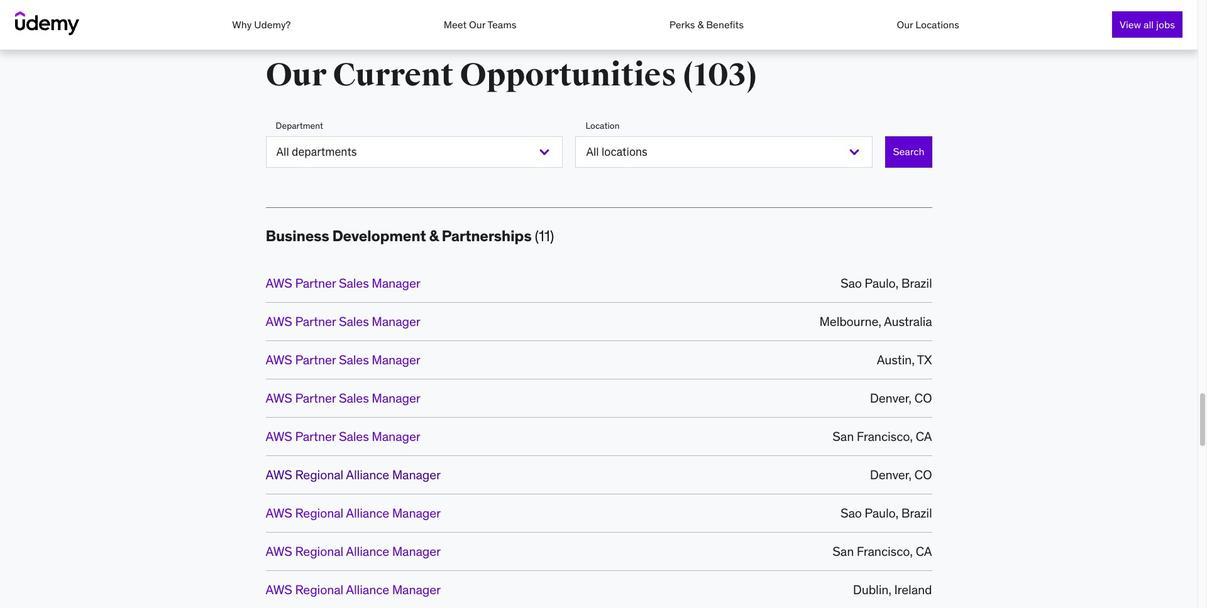 Task type: vqa. For each thing, say whether or not it's contained in the screenshot.
For
no



Task type: locate. For each thing, give the bounding box(es) containing it.
austin,
[[877, 352, 915, 368]]

perks & benefits link
[[670, 18, 744, 31]]

udemy image
[[15, 11, 79, 35]]

aws partner sales manager
[[266, 276, 421, 291], [266, 314, 421, 330], [266, 352, 421, 368], [266, 391, 421, 407], [266, 429, 421, 445]]

aws regional alliance manager for san francisco, ca
[[266, 544, 441, 560]]

2 aws regional alliance manager from the top
[[266, 506, 441, 522]]

5 aws partner sales manager from the top
[[266, 429, 421, 445]]

san for aws regional alliance manager
[[833, 544, 854, 560]]

co
[[915, 391, 933, 407], [915, 468, 933, 483]]

partner
[[295, 276, 336, 291], [295, 314, 336, 330], [295, 352, 336, 368], [295, 391, 336, 407], [295, 429, 336, 445]]

2 brazil from the top
[[902, 506, 933, 522]]

brazil
[[902, 276, 933, 291], [902, 506, 933, 522]]

2 co from the top
[[915, 468, 933, 483]]

2 denver, co from the top
[[870, 468, 933, 483]]

ca
[[916, 429, 933, 445], [916, 544, 933, 560]]

francisco,
[[857, 429, 913, 445], [857, 544, 913, 560]]

0 vertical spatial paulo,
[[865, 276, 899, 291]]

aws partner sales manager for san francisco, ca
[[266, 429, 421, 445]]

1 san from the top
[[833, 429, 854, 445]]

1 horizontal spatial &
[[698, 18, 704, 31]]

2 aws partner sales manager from the top
[[266, 314, 421, 330]]

1 san francisco, ca from the top
[[833, 429, 933, 445]]

0 vertical spatial sao
[[841, 276, 862, 291]]

none search field containing search
[[266, 100, 933, 191]]

3 sales from the top
[[339, 352, 369, 368]]

0 vertical spatial denver, co
[[870, 391, 933, 407]]

why
[[232, 18, 252, 31]]

1 paulo, from the top
[[865, 276, 899, 291]]

san
[[833, 429, 854, 445], [833, 544, 854, 560]]

1 vertical spatial co
[[915, 468, 933, 483]]

2 sao from the top
[[841, 506, 862, 522]]

(103)
[[683, 56, 757, 95]]

view
[[1120, 18, 1142, 31]]

2 regional from the top
[[295, 506, 344, 522]]

perks & benefits
[[670, 18, 744, 31]]

our for our locations
[[897, 18, 914, 31]]

1 sales from the top
[[339, 276, 369, 291]]

3 aws regional alliance manager from the top
[[266, 544, 441, 560]]

aws regional alliance manager
[[266, 468, 441, 483], [266, 506, 441, 522], [266, 544, 441, 560], [266, 583, 441, 598]]

1 francisco, from the top
[[857, 429, 913, 445]]

denver,
[[870, 391, 912, 407], [870, 468, 912, 483]]

1 denver, from the top
[[870, 391, 912, 407]]

4 alliance from the top
[[346, 583, 389, 598]]

aws
[[266, 276, 292, 291], [266, 314, 292, 330], [266, 352, 292, 368], [266, 391, 292, 407], [266, 429, 292, 445], [266, 468, 292, 483], [266, 506, 292, 522], [266, 544, 292, 560], [266, 583, 292, 598]]

aws partner sales manager for austin, tx
[[266, 352, 421, 368]]

our left locations
[[897, 18, 914, 31]]

1 vertical spatial &
[[429, 226, 439, 246]]

1 vertical spatial paulo,
[[865, 506, 899, 522]]

3 alliance from the top
[[346, 544, 389, 560]]

ireland
[[895, 583, 933, 598]]

paulo, for aws partner sales manager
[[865, 276, 899, 291]]

5 sales from the top
[[339, 429, 369, 445]]

2 san from the top
[[833, 544, 854, 560]]

all
[[1144, 18, 1154, 31]]

1 aws regional alliance manager from the top
[[266, 468, 441, 483]]

san francisco, ca for aws partner sales manager
[[833, 429, 933, 445]]

& left the partnerships
[[429, 226, 439, 246]]

0 vertical spatial san francisco, ca
[[833, 429, 933, 445]]

0 vertical spatial sao paulo, brazil
[[841, 276, 933, 291]]

2 paulo, from the top
[[865, 506, 899, 522]]

sao
[[841, 276, 862, 291], [841, 506, 862, 522]]

denver, for aws regional alliance manager
[[870, 468, 912, 483]]

5 partner from the top
[[295, 429, 336, 445]]

1 vertical spatial francisco,
[[857, 544, 913, 560]]

1 vertical spatial san francisco, ca
[[833, 544, 933, 560]]

austin, tx
[[877, 352, 933, 368]]

1 regional from the top
[[295, 468, 344, 483]]

2 francisco, from the top
[[857, 544, 913, 560]]

1 alliance from the top
[[346, 468, 389, 483]]

business
[[266, 226, 329, 246]]

1 sao paulo, brazil from the top
[[841, 276, 933, 291]]

alliance
[[346, 468, 389, 483], [346, 506, 389, 522], [346, 544, 389, 560], [346, 583, 389, 598]]

regional for denver, co
[[295, 468, 344, 483]]

sao paulo, brazil for aws regional alliance manager
[[841, 506, 933, 522]]

our right meet
[[469, 18, 486, 31]]

3 aws from the top
[[266, 352, 292, 368]]

sales
[[339, 276, 369, 291], [339, 314, 369, 330], [339, 352, 369, 368], [339, 391, 369, 407], [339, 429, 369, 445]]

0 vertical spatial brazil
[[902, 276, 933, 291]]

2 sales from the top
[[339, 314, 369, 330]]

3 partner from the top
[[295, 352, 336, 368]]

aws partner sales manager for melbourne, australia
[[266, 314, 421, 330]]

our
[[469, 18, 486, 31], [897, 18, 914, 31], [266, 56, 327, 95]]

2 denver, from the top
[[870, 468, 912, 483]]

& right perks
[[698, 18, 704, 31]]

6 aws from the top
[[266, 468, 292, 483]]

location
[[586, 120, 620, 131]]

denver, co
[[870, 391, 933, 407], [870, 468, 933, 483]]

australia
[[884, 314, 933, 330]]

paulo,
[[865, 276, 899, 291], [865, 506, 899, 522]]

1 vertical spatial san
[[833, 544, 854, 560]]

partner for denver, co
[[295, 391, 336, 407]]

&
[[698, 18, 704, 31], [429, 226, 439, 246]]

aws regional alliance manager for dublin, ireland
[[266, 583, 441, 598]]

2 alliance from the top
[[346, 506, 389, 522]]

search button
[[886, 137, 933, 168]]

partner for melbourne, australia
[[295, 314, 336, 330]]

sao paulo, brazil
[[841, 276, 933, 291], [841, 506, 933, 522]]

1 partner from the top
[[295, 276, 336, 291]]

0 vertical spatial co
[[915, 391, 933, 407]]

1 co from the top
[[915, 391, 933, 407]]

2 ca from the top
[[916, 544, 933, 560]]

2 partner from the top
[[295, 314, 336, 330]]

0 vertical spatial denver,
[[870, 391, 912, 407]]

0 vertical spatial ca
[[916, 429, 933, 445]]

1 vertical spatial sao paulo, brazil
[[841, 506, 933, 522]]

search
[[893, 145, 925, 158]]

2 sao paulo, brazil from the top
[[841, 506, 933, 522]]

1 aws from the top
[[266, 276, 292, 291]]

sao for aws partner sales manager
[[841, 276, 862, 291]]

1 sao from the top
[[841, 276, 862, 291]]

1 brazil from the top
[[902, 276, 933, 291]]

udemy?
[[254, 18, 291, 31]]

0 horizontal spatial our
[[266, 56, 327, 95]]

our up department
[[266, 56, 327, 95]]

1 aws partner sales manager from the top
[[266, 276, 421, 291]]

0 vertical spatial &
[[698, 18, 704, 31]]

4 aws regional alliance manager from the top
[[266, 583, 441, 598]]

4 partner from the top
[[295, 391, 336, 407]]

sao for aws regional alliance manager
[[841, 506, 862, 522]]

francisco, for aws regional alliance manager
[[857, 544, 913, 560]]

1 vertical spatial denver,
[[870, 468, 912, 483]]

4 regional from the top
[[295, 583, 344, 598]]

4 aws from the top
[[266, 391, 292, 407]]

0 vertical spatial san
[[833, 429, 854, 445]]

san francisco, ca for aws regional alliance manager
[[833, 544, 933, 560]]

1 vertical spatial sao
[[841, 506, 862, 522]]

denver, for aws partner sales manager
[[870, 391, 912, 407]]

why udemy?
[[232, 18, 291, 31]]

ca for aws regional alliance manager
[[916, 544, 933, 560]]

0 horizontal spatial &
[[429, 226, 439, 246]]

2 san francisco, ca from the top
[[833, 544, 933, 560]]

5 aws from the top
[[266, 429, 292, 445]]

3 aws partner sales manager from the top
[[266, 352, 421, 368]]

status
[[266, 53, 933, 98]]

1 vertical spatial brazil
[[902, 506, 933, 522]]

None search field
[[266, 100, 933, 191]]

4 aws partner sales manager from the top
[[266, 391, 421, 407]]

1 vertical spatial ca
[[916, 544, 933, 560]]

1 vertical spatial denver, co
[[870, 468, 933, 483]]

4 sales from the top
[[339, 391, 369, 407]]

3 regional from the top
[[295, 544, 344, 560]]

view all jobs
[[1120, 18, 1176, 31]]

1 horizontal spatial our
[[469, 18, 486, 31]]

our for our current opportunities (103)
[[266, 56, 327, 95]]

2 horizontal spatial our
[[897, 18, 914, 31]]

san francisco, ca
[[833, 429, 933, 445], [833, 544, 933, 560]]

development
[[332, 226, 426, 246]]

alliance for denver, co
[[346, 468, 389, 483]]

regional
[[295, 468, 344, 483], [295, 506, 344, 522], [295, 544, 344, 560], [295, 583, 344, 598]]

1 ca from the top
[[916, 429, 933, 445]]

1 denver, co from the top
[[870, 391, 933, 407]]

perks
[[670, 18, 695, 31]]

manager
[[372, 276, 421, 291], [372, 314, 421, 330], [372, 352, 421, 368], [372, 391, 421, 407], [372, 429, 421, 445], [392, 468, 441, 483], [392, 506, 441, 522], [392, 544, 441, 560], [392, 583, 441, 598]]

0 vertical spatial francisco,
[[857, 429, 913, 445]]



Task type: describe. For each thing, give the bounding box(es) containing it.
brazil for aws partner sales manager
[[902, 276, 933, 291]]

9 aws from the top
[[266, 583, 292, 598]]

meet our teams
[[444, 18, 517, 31]]

department
[[276, 120, 323, 131]]

dublin,
[[853, 583, 892, 598]]

our locations
[[897, 18, 960, 31]]

jobs
[[1157, 18, 1176, 31]]

2 aws from the top
[[266, 314, 292, 330]]

co for aws partner sales manager
[[915, 391, 933, 407]]

aws partner sales manager for denver, co
[[266, 391, 421, 407]]

8 aws from the top
[[266, 544, 292, 560]]

alliance for dublin, ireland
[[346, 583, 389, 598]]

regional for san francisco, ca
[[295, 544, 344, 560]]

sales for melbourne, australia
[[339, 314, 369, 330]]

our current opportunities (103)
[[266, 56, 757, 95]]

denver, co for aws regional alliance manager
[[870, 468, 933, 483]]

sao paulo, brazil for aws partner sales manager
[[841, 276, 933, 291]]

meet our teams link
[[444, 18, 517, 31]]

dublin, ireland
[[853, 583, 933, 598]]

melbourne,
[[820, 314, 882, 330]]

7 aws from the top
[[266, 506, 292, 522]]

partner for austin, tx
[[295, 352, 336, 368]]

why udemy? link
[[232, 18, 291, 31]]

sales for san francisco, ca
[[339, 429, 369, 445]]

partnerships
[[442, 226, 532, 246]]

our locations link
[[897, 18, 960, 31]]

business development & partnerships (11)
[[266, 226, 554, 246]]

partner for sao paulo, brazil
[[295, 276, 336, 291]]

co for aws regional alliance manager
[[915, 468, 933, 483]]

aws partner sales manager for sao paulo, brazil
[[266, 276, 421, 291]]

benefits
[[706, 18, 744, 31]]

melbourne, australia
[[820, 314, 933, 330]]

view all jobs link
[[1113, 11, 1183, 38]]

teams
[[488, 18, 517, 31]]

tx
[[918, 352, 933, 368]]

meet
[[444, 18, 467, 31]]

sales for sao paulo, brazil
[[339, 276, 369, 291]]

regional for dublin, ireland
[[295, 583, 344, 598]]

francisco, for aws partner sales manager
[[857, 429, 913, 445]]

aws regional alliance manager for denver, co
[[266, 468, 441, 483]]

brazil for aws regional alliance manager
[[902, 506, 933, 522]]

alliance for sao paulo, brazil
[[346, 506, 389, 522]]

denver, co for aws partner sales manager
[[870, 391, 933, 407]]

opportunities
[[460, 56, 677, 95]]

partner for san francisco, ca
[[295, 429, 336, 445]]

san for aws partner sales manager
[[833, 429, 854, 445]]

sales for denver, co
[[339, 391, 369, 407]]

ca for aws partner sales manager
[[916, 429, 933, 445]]

status containing our current opportunities
[[266, 53, 933, 98]]

sales for austin, tx
[[339, 352, 369, 368]]

current
[[333, 56, 454, 95]]

(11)
[[535, 226, 554, 246]]

alliance for san francisco, ca
[[346, 544, 389, 560]]

paulo, for aws regional alliance manager
[[865, 506, 899, 522]]

regional for sao paulo, brazil
[[295, 506, 344, 522]]

aws regional alliance manager for sao paulo, brazil
[[266, 506, 441, 522]]

locations
[[916, 18, 960, 31]]



